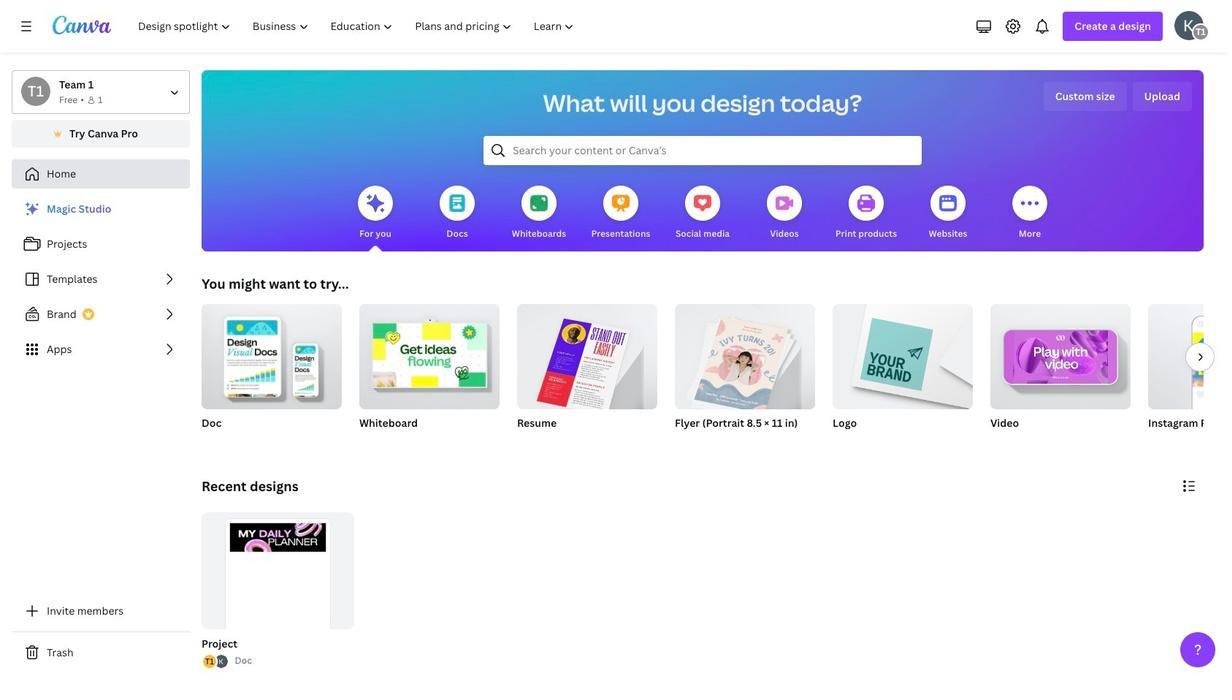 Task type: describe. For each thing, give the bounding box(es) containing it.
top level navigation element
[[129, 12, 587, 41]]

Search search field
[[513, 137, 893, 164]]

0 vertical spatial team 1 element
[[1193, 23, 1210, 41]]

team 1 element inside the switch to another team button
[[21, 77, 50, 106]]

team 1 image
[[1193, 23, 1210, 41]]



Task type: vqa. For each thing, say whether or not it's contained in the screenshot.
the "and"
no



Task type: locate. For each thing, give the bounding box(es) containing it.
team 1 image
[[21, 77, 50, 106]]

kendall parks image
[[1175, 11, 1205, 40]]

0 horizontal spatial team 1 element
[[21, 77, 50, 106]]

0 vertical spatial list
[[12, 194, 190, 364]]

Switch to another team button
[[12, 70, 190, 114]]

1 horizontal spatial team 1 element
[[1193, 23, 1210, 41]]

1 vertical spatial list
[[202, 654, 229, 670]]

None search field
[[484, 136, 922, 165]]

group
[[202, 298, 342, 449], [202, 298, 342, 409], [360, 298, 500, 449], [360, 298, 500, 409], [518, 298, 658, 449], [518, 298, 658, 416], [991, 298, 1131, 449], [991, 298, 1131, 409], [675, 304, 816, 449], [833, 304, 974, 449], [1149, 304, 1228, 449], [1149, 304, 1228, 409], [199, 512, 354, 670], [202, 512, 354, 668]]

list
[[12, 194, 190, 364], [202, 654, 229, 670]]

1 horizontal spatial list
[[202, 654, 229, 670]]

1 vertical spatial team 1 element
[[21, 77, 50, 106]]

team 1 element
[[1193, 23, 1210, 41], [21, 77, 50, 106]]

0 horizontal spatial list
[[12, 194, 190, 364]]



